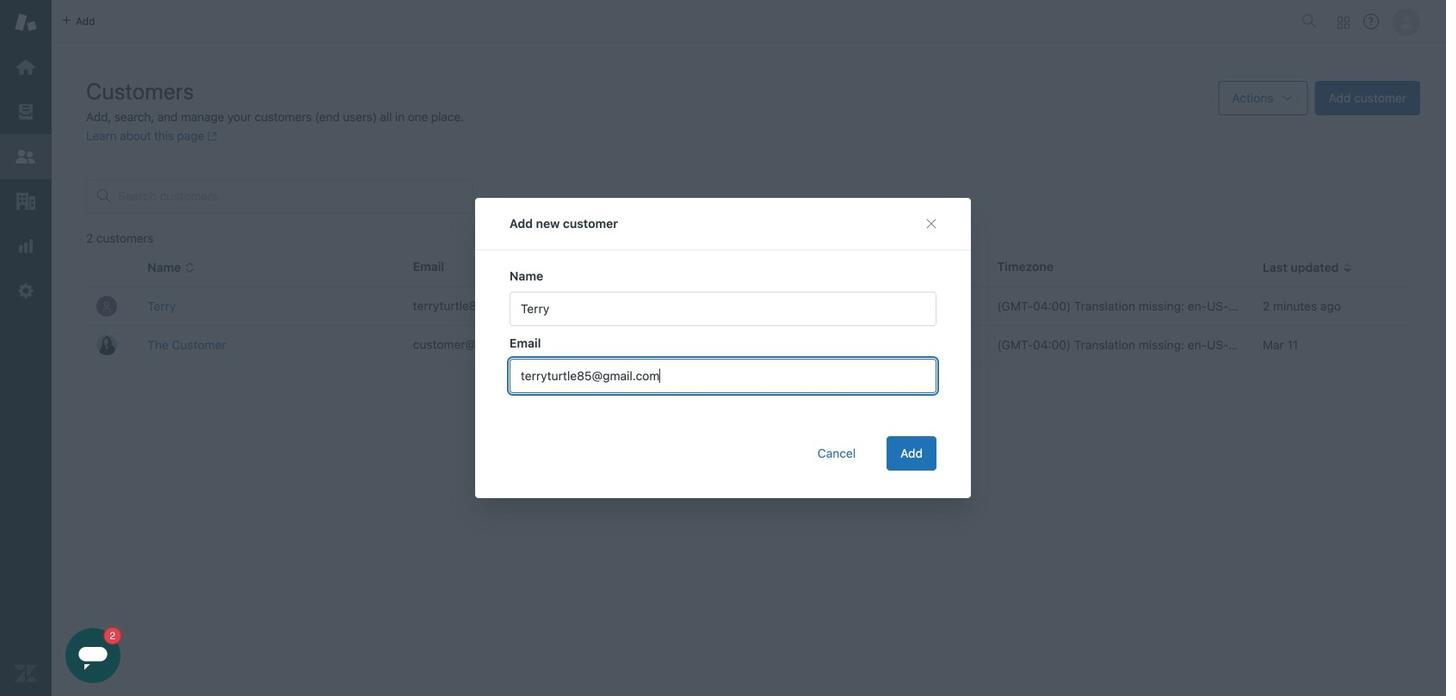 Task type: vqa. For each thing, say whether or not it's contained in the screenshot.
Views icon at the left top
yes



Task type: locate. For each thing, give the bounding box(es) containing it.
close modal image
[[925, 217, 939, 231]]

dialog
[[475, 198, 971, 499]]

customers image
[[15, 146, 37, 168]]

main element
[[0, 0, 52, 697]]

views image
[[15, 101, 37, 123]]

organizations image
[[15, 190, 37, 213]]

get started image
[[15, 56, 37, 78]]

None field
[[510, 292, 937, 326], [510, 359, 937, 394], [510, 292, 937, 326], [510, 359, 937, 394]]

zendesk products image
[[1338, 17, 1350, 29]]



Task type: describe. For each thing, give the bounding box(es) containing it.
unverified email image
[[559, 339, 573, 353]]

admin image
[[15, 280, 37, 302]]

zendesk support image
[[15, 11, 37, 34]]

zendesk image
[[15, 663, 37, 686]]

get help image
[[1364, 14, 1380, 29]]

Search customers field
[[118, 189, 462, 204]]

(opens in a new tab) image
[[204, 131, 218, 141]]

reporting image
[[15, 235, 37, 257]]



